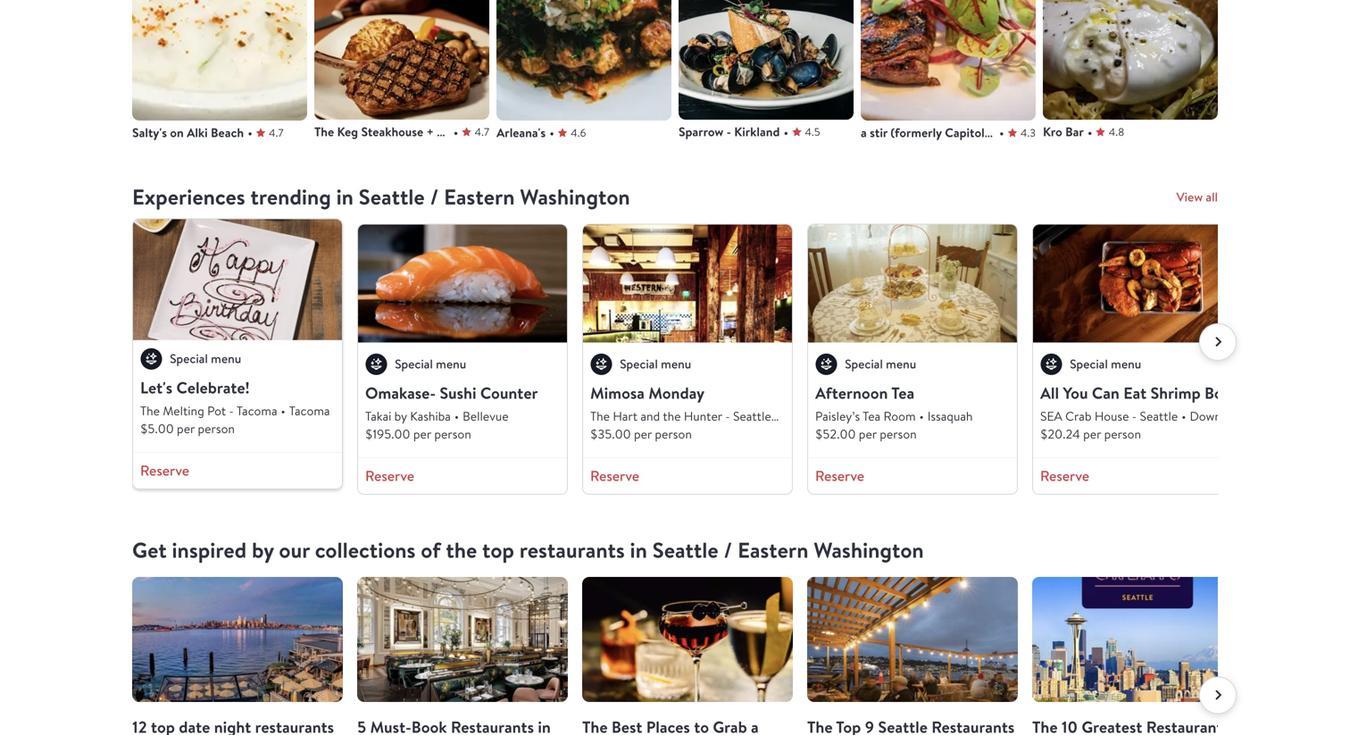 Task type: vqa. For each thing, say whether or not it's contained in the screenshot.
Eat
yes



Task type: locate. For each thing, give the bounding box(es) containing it.
experience type image up all at the bottom right
[[1041, 353, 1063, 375]]

person down house
[[1105, 426, 1142, 442]]

rib steak image
[[314, 0, 490, 120]]

4.7
[[475, 125, 490, 139], [269, 125, 284, 140]]

per down crab
[[1084, 426, 1102, 442]]

omakase-
[[365, 382, 436, 404]]

0 vertical spatial $20.24
[[1294, 382, 1346, 404]]

experience type image up mimosa
[[591, 353, 613, 375]]

menu for celebrate!
[[211, 350, 241, 367]]

1 horizontal spatial tea
[[892, 382, 915, 404]]

tacoma right pot
[[237, 402, 277, 419]]

the keg steakhouse + bar - lynnwood
[[314, 123, 521, 140]]

reserve down $52.00
[[816, 466, 865, 485]]

2 horizontal spatial the
[[591, 408, 610, 424]]

• right +
[[453, 122, 459, 141]]

per
[[177, 420, 195, 437], [414, 426, 432, 442], [634, 426, 652, 442], [859, 426, 877, 442], [1084, 426, 1102, 442]]

counter
[[481, 382, 538, 404]]

reserve for omakase-
[[365, 466, 415, 485]]

tea for paisley's
[[863, 408, 881, 424]]

experience type image up omakase-
[[365, 353, 388, 375]]

the 10 greatest restaurants in seattle image
[[1033, 577, 1244, 702]]

special menu for celebrate!
[[170, 350, 241, 367]]

in right restaurants
[[630, 535, 648, 565]]

- right hunter
[[726, 408, 730, 424]]

1 horizontal spatial experience type image
[[816, 353, 838, 375]]

the up the "$5.00"
[[140, 402, 160, 419]]

experience type image
[[140, 347, 163, 370], [816, 353, 838, 375], [1041, 353, 1063, 375]]

special menu for tea
[[845, 355, 917, 372]]

menu up celebrate!
[[211, 350, 241, 367]]

• for a stir (formerly capitol cider)
[[1000, 123, 1005, 142]]

$20.24 per person
[[1041, 426, 1142, 442]]

arleana's
[[497, 124, 546, 141]]

•
[[453, 122, 459, 141], [784, 122, 789, 141], [1088, 122, 1093, 141], [248, 123, 253, 142], [550, 123, 555, 142], [1000, 123, 1005, 142]]

experience type image for all
[[1041, 353, 1063, 375]]

4.7 left arleana's
[[475, 125, 490, 139]]

special for you
[[1070, 355, 1109, 372]]

2 horizontal spatial experience type image
[[1041, 353, 1063, 375]]

1 vertical spatial in
[[630, 535, 648, 565]]

reserve down the "$5.00"
[[140, 461, 189, 480]]

menu up "afternoon tea"
[[886, 355, 917, 372]]

sea
[[1041, 408, 1063, 424]]

the left keg
[[314, 123, 334, 140]]

per down paisley's tea room
[[859, 426, 877, 442]]

bar right kro
[[1066, 123, 1084, 140]]

reserve for all
[[1041, 466, 1090, 485]]

• for arleana's
[[550, 123, 555, 142]]

alki
[[187, 124, 208, 141]]

0 horizontal spatial the
[[140, 402, 160, 419]]

in right trending at the left top
[[336, 182, 354, 212]]

0 vertical spatial eastern
[[444, 182, 515, 212]]

a photo of the hart and the hunter - seattle restaurant image
[[583, 225, 792, 343]]

• for sparrow - kirkland
[[784, 122, 789, 141]]

downtown for all you can eat shrimp boil' for just $20.24
[[1190, 408, 1249, 424]]

special for sushi
[[395, 355, 433, 372]]

special for celebrate!
[[170, 350, 208, 367]]

person for monday
[[655, 426, 692, 442]]

the
[[663, 408, 681, 424], [446, 535, 477, 565]]

tacoma left takai
[[289, 402, 330, 419]]

1 horizontal spatial /
[[724, 535, 733, 565]]

menu up monday
[[661, 355, 692, 372]]

by up $195.00
[[395, 408, 407, 424]]

0 vertical spatial in
[[336, 182, 354, 212]]

lynnwood
[[466, 123, 521, 140]]

special up "afternoon tea"
[[845, 355, 883, 372]]

special
[[170, 350, 208, 367], [395, 355, 433, 372], [620, 355, 658, 372], [845, 355, 883, 372], [1070, 355, 1109, 372]]

menu for tea
[[886, 355, 917, 372]]

- right +
[[458, 123, 463, 140]]

the melting pot - tacoma
[[140, 402, 277, 419]]

1 horizontal spatial tacoma
[[289, 402, 330, 419]]

experiences trending in seattle / eastern washington
[[132, 182, 630, 212]]

1 vertical spatial the
[[446, 535, 477, 565]]

reserve down the $35.00
[[591, 466, 640, 485]]

downtown up $52.00
[[783, 408, 842, 424]]

the up the $35.00
[[591, 408, 610, 424]]

person down 'room'
[[880, 426, 917, 442]]

bellevue
[[463, 408, 509, 424]]

0 horizontal spatial experience type image
[[140, 347, 163, 370]]

0 horizontal spatial 4.7
[[269, 125, 284, 140]]

0 horizontal spatial $20.24
[[1041, 426, 1081, 442]]

downtown
[[783, 408, 842, 424], [1190, 408, 1249, 424]]

bar
[[437, 123, 455, 140], [1066, 123, 1084, 140]]

0 vertical spatial the
[[663, 408, 681, 424]]

steakhouse
[[361, 123, 424, 140]]

special up omakase-
[[395, 355, 433, 372]]

$20.24 down sea
[[1041, 426, 1081, 442]]

eastern
[[444, 182, 515, 212], [738, 535, 809, 565]]

top
[[482, 535, 515, 565]]

restaurants
[[520, 535, 625, 565]]

0 vertical spatial by
[[395, 408, 407, 424]]

2 tacoma from the left
[[289, 402, 330, 419]]

2 downtown from the left
[[1190, 408, 1249, 424]]

per for tea
[[859, 426, 877, 442]]

per down melting
[[177, 420, 195, 437]]

$195.00
[[365, 426, 411, 442]]

person for celebrate!
[[198, 420, 235, 437]]

1 vertical spatial eastern
[[738, 535, 809, 565]]

special menu up celebrate!
[[170, 350, 241, 367]]

person down pot
[[198, 420, 235, 437]]

per for you
[[1084, 426, 1102, 442]]

tacoma
[[237, 402, 277, 419], [289, 402, 330, 419]]

per for celebrate!
[[177, 420, 195, 437]]

4.3
[[1021, 125, 1036, 140]]

menu up the omakase- sushi counter
[[436, 355, 467, 372]]

• left 4.3
[[1000, 123, 1005, 142]]

person down kashiba in the bottom of the page
[[435, 426, 472, 442]]

celebrate!
[[176, 376, 250, 399]]

0 horizontal spatial washington
[[520, 182, 630, 212]]

• left 4.5
[[784, 122, 789, 141]]

person for tea
[[880, 426, 917, 442]]

downtown down 'boil''
[[1190, 408, 1249, 424]]

/
[[430, 182, 439, 212], [724, 535, 733, 565]]

tea up 'room'
[[892, 382, 915, 404]]

0 horizontal spatial eastern
[[444, 182, 515, 212]]

room
[[884, 408, 916, 424]]

0 horizontal spatial tacoma
[[237, 402, 277, 419]]

0 vertical spatial /
[[430, 182, 439, 212]]

4.7 for the keg steakhouse + bar - lynnwood
[[475, 125, 490, 139]]

experience type image up 'afternoon'
[[816, 353, 838, 375]]

downtown for mimosa monday
[[783, 408, 842, 424]]

special menu
[[170, 350, 241, 367], [395, 355, 467, 372], [620, 355, 692, 372], [845, 355, 917, 372], [1070, 355, 1142, 372]]

takai
[[365, 408, 392, 424]]

the for mimosa monday
[[591, 408, 610, 424]]

capitol
[[945, 124, 985, 141]]

reserve down $20.24 per person
[[1041, 466, 1090, 485]]

a photo of the melting pot - tacoma restaurant image
[[128, 216, 347, 340]]

1 horizontal spatial bar
[[1066, 123, 1084, 140]]

$20.24
[[1294, 382, 1346, 404], [1041, 426, 1081, 442]]

experience type image up "let's"
[[140, 347, 163, 370]]

experience type image for let's
[[140, 347, 163, 370]]

the right and
[[663, 408, 681, 424]]

special menu up mimosa monday
[[620, 355, 692, 372]]

the right of on the bottom
[[446, 535, 477, 565]]

experience type image for mimosa monday
[[591, 353, 613, 375]]

shrimp
[[1151, 382, 1201, 404]]

the
[[314, 123, 334, 140], [140, 402, 160, 419], [591, 408, 610, 424]]

0 horizontal spatial tea
[[863, 408, 881, 424]]

1 experience type image from the left
[[365, 353, 388, 375]]

the hart and the hunter - seattle
[[591, 408, 772, 424]]

0 horizontal spatial bar
[[437, 123, 455, 140]]

per down kashiba in the bottom of the page
[[414, 426, 432, 442]]

2 experience type image from the left
[[591, 353, 613, 375]]

washington
[[520, 182, 630, 212], [814, 535, 924, 565]]

sea crab house - seattle
[[1041, 408, 1179, 424]]

1 vertical spatial washington
[[814, 535, 924, 565]]

paisley's tea room
[[816, 408, 916, 424]]

special menu up the can
[[1070, 355, 1142, 372]]

special up let's celebrate!
[[170, 350, 208, 367]]

1 horizontal spatial experience type image
[[591, 353, 613, 375]]

bar right +
[[437, 123, 455, 140]]

by left "our"
[[252, 535, 274, 565]]

1 horizontal spatial downtown
[[1190, 408, 1249, 424]]

special menu up "afternoon tea"
[[845, 355, 917, 372]]

• left 4.6
[[550, 123, 555, 142]]

person down the hart and the hunter - seattle
[[655, 426, 692, 442]]

and
[[641, 408, 660, 424]]

salty's
[[132, 124, 167, 141]]

special menu up the omakase- sushi counter
[[395, 355, 467, 372]]

hart
[[613, 408, 638, 424]]

0 horizontal spatial downtown
[[783, 408, 842, 424]]

menu for monday
[[661, 355, 692, 372]]

1 downtown from the left
[[783, 408, 842, 424]]

$5.00
[[140, 420, 174, 437]]

in
[[336, 182, 354, 212], [630, 535, 648, 565]]

person
[[198, 420, 235, 437], [435, 426, 472, 442], [655, 426, 692, 442], [880, 426, 917, 442], [1105, 426, 1142, 442]]

1 vertical spatial tea
[[863, 408, 881, 424]]

get inspired by our collections of the top restaurants in seattle / eastern washington
[[132, 535, 924, 565]]

$20.24 right just
[[1294, 382, 1346, 404]]

0 horizontal spatial experience type image
[[365, 353, 388, 375]]

seattle
[[359, 182, 425, 212], [733, 408, 772, 424], [1140, 408, 1179, 424], [653, 535, 719, 565]]

2 bar from the left
[[1066, 123, 1084, 140]]

sausage mussels image
[[679, 0, 854, 120]]

$52.00
[[816, 426, 856, 442]]

tea
[[892, 382, 915, 404], [863, 408, 881, 424]]

house
[[1095, 408, 1130, 424]]

0 vertical spatial tea
[[892, 382, 915, 404]]

special up mimosa monday
[[620, 355, 658, 372]]

kro bar
[[1044, 123, 1084, 140]]

on
[[170, 124, 184, 141]]

• left 4.8 on the right top of the page
[[1088, 122, 1093, 141]]

reserve
[[140, 461, 189, 480], [365, 466, 415, 485], [591, 466, 640, 485], [816, 466, 865, 485], [1041, 466, 1090, 485]]

0 horizontal spatial by
[[252, 535, 274, 565]]

1 horizontal spatial 4.7
[[475, 125, 490, 139]]

-
[[458, 123, 463, 140], [727, 123, 732, 140], [229, 402, 234, 419], [726, 408, 730, 424], [1133, 408, 1137, 424]]

experience type image
[[365, 353, 388, 375], [591, 353, 613, 375]]

1 horizontal spatial eastern
[[738, 535, 809, 565]]

• right beach at the left top
[[248, 123, 253, 142]]

all you can eat shrimp boil' for just $20.24
[[1041, 382, 1346, 404]]

monday
[[649, 382, 705, 404]]

special up you
[[1070, 355, 1109, 372]]

menu up eat
[[1112, 355, 1142, 372]]

tea up $52.00 per person on the right of the page
[[863, 408, 881, 424]]

by
[[395, 408, 407, 424], [252, 535, 274, 565]]

per down and
[[634, 426, 652, 442]]

0 vertical spatial washington
[[520, 182, 630, 212]]

reserve down $195.00
[[365, 466, 415, 485]]

• for the keg steakhouse + bar - lynnwood
[[453, 122, 459, 141]]

4.7 right beach at the left top
[[269, 125, 284, 140]]

experience type image for afternoon
[[816, 353, 838, 375]]

1 vertical spatial by
[[252, 535, 274, 565]]



Task type: describe. For each thing, give the bounding box(es) containing it.
get
[[132, 535, 167, 565]]

our
[[279, 535, 310, 565]]

reserve for afternoon
[[816, 466, 865, 485]]

stir
[[870, 124, 888, 141]]

4.7 for salty's on alki beach
[[269, 125, 284, 140]]

1 horizontal spatial washington
[[814, 535, 924, 565]]

$5.00 per person
[[140, 420, 235, 437]]

the top 9 seattle restaurants for outdoor dining image
[[808, 577, 1019, 702]]

the for let's celebrate!
[[140, 402, 160, 419]]

0 horizontal spatial the
[[446, 535, 477, 565]]

$195.00 per person
[[365, 426, 472, 442]]

4.8
[[1109, 125, 1125, 139]]

tea for afternoon
[[892, 382, 915, 404]]

experiences
[[132, 182, 245, 212]]

1 vertical spatial /
[[724, 535, 733, 565]]

per for monday
[[634, 426, 652, 442]]

hunter
[[684, 408, 723, 424]]

1 horizontal spatial the
[[314, 123, 334, 140]]

the best places to grab a drink in seattle image
[[583, 577, 793, 702]]

$35.00 per person
[[591, 426, 692, 442]]

reserve for let's
[[140, 461, 189, 480]]

1 bar from the left
[[437, 123, 455, 140]]

• for salty's on alki beach
[[248, 123, 253, 142]]

all
[[1041, 382, 1060, 404]]

$35.00
[[591, 426, 631, 442]]

special for tea
[[845, 355, 883, 372]]

1 horizontal spatial in
[[630, 535, 648, 565]]

afternoon tea
[[816, 382, 915, 404]]

kro
[[1044, 123, 1063, 140]]

afternoon
[[816, 382, 888, 404]]

let's celebrate!
[[140, 376, 250, 399]]

1 horizontal spatial $20.24
[[1294, 382, 1346, 404]]

a
[[861, 124, 867, 141]]

special menu for you
[[1070, 355, 1142, 372]]

kirkland
[[735, 123, 780, 140]]

keg
[[337, 123, 358, 140]]

all
[[1207, 188, 1219, 205]]

let's
[[140, 376, 173, 399]]

crab
[[1066, 408, 1092, 424]]

eat
[[1124, 382, 1147, 404]]

collections
[[315, 535, 416, 565]]

view all link
[[1177, 188, 1219, 206]]

pot
[[207, 402, 226, 419]]

a photo of paisley's tea room restaurant image
[[809, 225, 1018, 343]]

(formerly
[[891, 124, 942, 141]]

0 horizontal spatial /
[[430, 182, 439, 212]]

person for sushi
[[435, 426, 472, 442]]

cider)
[[988, 124, 1022, 141]]

a stir (formerly capitol cider)
[[861, 124, 1022, 141]]

paisley's
[[816, 408, 861, 424]]

1 horizontal spatial the
[[663, 408, 681, 424]]

1 vertical spatial $20.24
[[1041, 426, 1081, 442]]

can
[[1093, 382, 1120, 404]]

a photo of sea crab house - seattle restaurant image
[[1034, 225, 1243, 343]]

a photo of takai by kashiba restaurant image
[[358, 225, 567, 343]]

1 tacoma from the left
[[237, 402, 277, 419]]

omakase- sushi counter
[[365, 382, 538, 404]]

issaquah
[[928, 408, 973, 424]]

takai by kashiba
[[365, 408, 451, 424]]

5 must-book restaurants in seattle image
[[357, 577, 568, 702]]

sparrow - kirkland
[[679, 123, 780, 140]]

view
[[1177, 188, 1204, 205]]

special for monday
[[620, 355, 658, 372]]

menu for you
[[1112, 355, 1142, 372]]

reserve for mimosa
[[591, 466, 640, 485]]

mimosa monday
[[591, 382, 705, 404]]

person for you
[[1105, 426, 1142, 442]]

menu for sushi
[[436, 355, 467, 372]]

inspired
[[172, 535, 247, 565]]

+
[[427, 123, 434, 140]]

melting
[[163, 402, 204, 419]]

4.6
[[571, 125, 587, 140]]

per for sushi
[[414, 426, 432, 442]]

special menu for monday
[[620, 355, 692, 372]]

salty's on alki beach
[[132, 124, 244, 141]]

1 horizontal spatial by
[[395, 408, 407, 424]]

of
[[421, 535, 441, 565]]

view all
[[1177, 188, 1219, 205]]

experience type image for omakase- sushi counter
[[365, 353, 388, 375]]

- right pot
[[229, 402, 234, 419]]

mimosa
[[591, 382, 645, 404]]

special menu for sushi
[[395, 355, 467, 372]]

4.5
[[805, 125, 821, 139]]

0 horizontal spatial in
[[336, 182, 354, 212]]

beach
[[211, 124, 244, 141]]

kashiba
[[410, 408, 451, 424]]

- right house
[[1133, 408, 1137, 424]]

- right sparrow
[[727, 123, 732, 140]]

boil'
[[1205, 382, 1236, 404]]

sparrow
[[679, 123, 724, 140]]

just
[[1264, 382, 1290, 404]]

trending
[[251, 182, 331, 212]]

• for kro bar
[[1088, 122, 1093, 141]]

sushi
[[440, 382, 477, 404]]

burrata image
[[1044, 0, 1219, 120]]

you
[[1064, 382, 1089, 404]]

12 top date night restaurants in seattle image
[[132, 577, 343, 702]]

$52.00 per person
[[816, 426, 917, 442]]

for
[[1240, 382, 1260, 404]]



